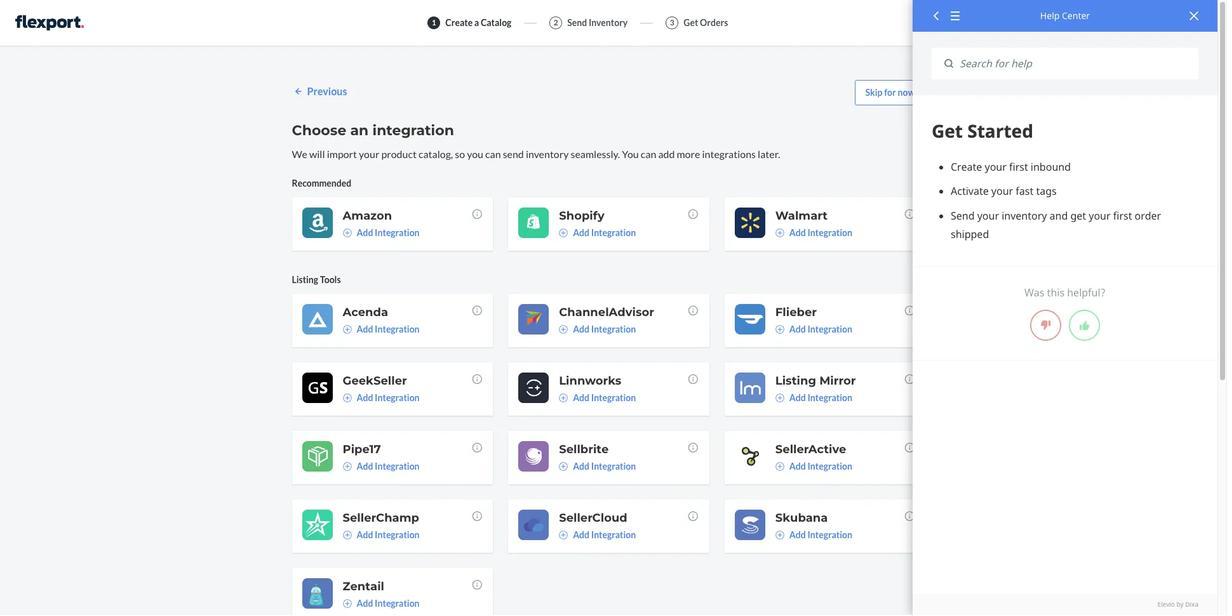 Task type: vqa. For each thing, say whether or not it's contained in the screenshot.
'PERFUME'
no



Task type: locate. For each thing, give the bounding box(es) containing it.
plus circle image down sellercloud
[[559, 531, 568, 540]]

integration down sellercloud
[[591, 530, 636, 541]]

add for zentail
[[357, 598, 373, 609]]

add integration link down 'zentail' on the bottom left of page
[[343, 598, 420, 610]]

an
[[350, 122, 369, 139]]

add integration down sellerchamp
[[357, 530, 420, 541]]

was
[[1025, 286, 1045, 300]]

we
[[292, 148, 307, 160]]

integration down flieber on the right
[[808, 324, 852, 335]]

add integration down pipe17
[[357, 461, 420, 472]]

add for linnworks
[[573, 392, 590, 403]]

add integration link down sellercloud
[[559, 529, 636, 542]]

zentail
[[343, 580, 384, 594]]

add integration link for linnworks
[[559, 392, 636, 405]]

add integration link down flieber on the right
[[776, 323, 852, 336]]

add for channeladvisor
[[573, 324, 590, 335]]

add integration down flieber on the right
[[790, 324, 852, 335]]

integration down sellbrite
[[591, 461, 636, 472]]

for
[[884, 87, 896, 98]]

plus circle image down selleractive
[[776, 462, 784, 471]]

add integration link down selleractive
[[776, 460, 852, 473]]

sellercloud
[[559, 511, 628, 525]]

add integration down 'zentail' on the bottom left of page
[[357, 598, 420, 609]]

add integration for linnworks
[[573, 392, 636, 403]]

integration down pipe17
[[375, 461, 420, 472]]

create a catalog
[[446, 17, 512, 28]]

add integration link down "linnworks" at the bottom of page
[[559, 392, 636, 405]]

plus circle image down "linnworks" at the bottom of page
[[559, 394, 568, 403]]

add down the skubana
[[790, 530, 806, 541]]

integration down mirror
[[808, 392, 852, 403]]

later.
[[758, 148, 780, 160]]

add integration for acenda
[[357, 324, 420, 335]]

plus circle image down flieber on the right
[[776, 325, 784, 334]]

add for flieber
[[790, 324, 806, 335]]

amazon
[[343, 209, 392, 223]]

add integration link
[[343, 227, 420, 239], [559, 227, 636, 239], [776, 227, 852, 239], [343, 323, 420, 336], [559, 323, 636, 336], [776, 323, 852, 336], [343, 392, 420, 405], [559, 392, 636, 405], [776, 392, 852, 405], [343, 460, 420, 473], [559, 460, 636, 473], [776, 460, 852, 473], [343, 529, 420, 542], [559, 529, 636, 542], [776, 529, 852, 542], [343, 598, 420, 610]]

add down sellercloud
[[573, 530, 590, 541]]

plus circle image for skubana
[[776, 531, 784, 540]]

add integration link down sellbrite
[[559, 460, 636, 473]]

add down selleractive
[[790, 461, 806, 472]]

plus circle image for channeladvisor
[[559, 325, 568, 334]]

listing left tools
[[292, 274, 318, 285]]

feedback
[[1090, 16, 1134, 28]]

add down 'zentail' on the bottom left of page
[[357, 598, 373, 609]]

add integration down the skubana
[[790, 530, 852, 541]]

plus circle image down walmart
[[776, 229, 784, 237]]

listing tools
[[292, 274, 341, 285]]

add integration link down shopify
[[559, 227, 636, 239]]

add down walmart
[[790, 227, 806, 238]]

integration
[[375, 227, 420, 238], [591, 227, 636, 238], [808, 227, 852, 238], [375, 324, 420, 335], [591, 324, 636, 335], [808, 324, 852, 335], [375, 392, 420, 403], [591, 392, 636, 403], [808, 392, 852, 403], [375, 461, 420, 472], [591, 461, 636, 472], [808, 461, 852, 472], [375, 530, 420, 541], [591, 530, 636, 541], [808, 530, 852, 541], [375, 598, 420, 609]]

integration for listing mirror
[[808, 392, 852, 403]]

add integration link for sellerchamp
[[343, 529, 420, 542]]

add integration down shopify
[[573, 227, 636, 238]]

plus circle image for selleractive
[[776, 462, 784, 471]]

plus circle image down channeladvisor
[[559, 325, 568, 334]]

plus circle image down listing mirror
[[776, 394, 784, 403]]

plus circle image for sellerchamp
[[343, 531, 352, 540]]

helpful?
[[1067, 286, 1106, 300]]

send
[[568, 17, 587, 28]]

add integration for walmart
[[790, 227, 852, 238]]

plus circle image down sellerchamp
[[343, 531, 352, 540]]

log out button
[[1149, 15, 1203, 30]]

add down shopify
[[573, 227, 590, 238]]

add integration down channeladvisor
[[573, 324, 636, 335]]

plus circle image
[[776, 229, 784, 237], [343, 325, 352, 334], [343, 394, 352, 403], [559, 394, 568, 403], [343, 462, 352, 471], [559, 462, 568, 471], [776, 531, 784, 540], [343, 600, 352, 608]]

inventory
[[526, 148, 569, 160]]

0 horizontal spatial listing
[[292, 274, 318, 285]]

integration down walmart
[[808, 227, 852, 238]]

add down flieber on the right
[[790, 324, 806, 335]]

add down sellbrite
[[573, 461, 590, 472]]

add integration link down listing mirror
[[776, 392, 852, 405]]

plus circle image down shopify
[[559, 229, 568, 237]]

add
[[357, 227, 373, 238], [573, 227, 590, 238], [790, 227, 806, 238], [357, 324, 373, 335], [573, 324, 590, 335], [790, 324, 806, 335], [357, 392, 373, 403], [573, 392, 590, 403], [790, 392, 806, 403], [357, 461, 373, 472], [573, 461, 590, 472], [790, 461, 806, 472], [357, 530, 373, 541], [573, 530, 590, 541], [790, 530, 806, 541], [357, 598, 373, 609]]

add down "linnworks" at the bottom of page
[[573, 392, 590, 403]]

integration down geekseller
[[375, 392, 420, 403]]

previous link
[[292, 84, 347, 99]]

integration down acenda
[[375, 324, 420, 335]]

0 horizontal spatial can
[[485, 148, 501, 160]]

plus circle image
[[343, 229, 352, 237], [559, 229, 568, 237], [559, 325, 568, 334], [776, 325, 784, 334], [776, 394, 784, 403], [776, 462, 784, 471], [343, 531, 352, 540], [559, 531, 568, 540]]

1
[[432, 18, 436, 28]]

add integration link down sellerchamp
[[343, 529, 420, 542]]

integration for channeladvisor
[[591, 324, 636, 335]]

can right you
[[485, 148, 501, 160]]

add down geekseller
[[357, 392, 373, 403]]

add integration down "linnworks" at the bottom of page
[[573, 392, 636, 403]]

plus circle image for zentail
[[343, 600, 352, 608]]

add integration link down the skubana
[[776, 529, 852, 542]]

integration down the skubana
[[808, 530, 852, 541]]

plus circle image down the skubana
[[776, 531, 784, 540]]

add integration for channeladvisor
[[573, 324, 636, 335]]

selleractive
[[776, 443, 846, 457]]

listing
[[292, 274, 318, 285], [776, 374, 816, 388]]

add integration down sellercloud
[[573, 530, 636, 541]]

elevio by dixa
[[1158, 600, 1199, 609]]

was this helpful?
[[1025, 286, 1106, 300]]

add integration for sellercloud
[[573, 530, 636, 541]]

add integration link down pipe17
[[343, 460, 420, 473]]

1 horizontal spatial can
[[641, 148, 656, 160]]

mirror
[[820, 374, 856, 388]]

seamlessly.
[[571, 148, 620, 160]]

add integration down amazon
[[357, 227, 420, 238]]

plus circle image down amazon
[[343, 229, 352, 237]]

add integration down sellbrite
[[573, 461, 636, 472]]

plus circle image for shopify
[[559, 229, 568, 237]]

add for skubana
[[790, 530, 806, 541]]

orders
[[700, 17, 728, 28]]

out
[[1185, 16, 1203, 28]]

add integration down walmart
[[790, 227, 852, 238]]

catalog,
[[419, 148, 453, 160]]

1 horizontal spatial listing
[[776, 374, 816, 388]]

add integration link for zentail
[[343, 598, 420, 610]]

plus circle image for sellercloud
[[559, 531, 568, 540]]

add integration link down geekseller
[[343, 392, 420, 405]]

add integration for shopify
[[573, 227, 636, 238]]

can left add
[[641, 148, 656, 160]]

add down pipe17
[[357, 461, 373, 472]]

sellerchamp
[[343, 511, 419, 525]]

pipe17
[[343, 443, 381, 457]]

plus circle image down 'zentail' on the bottom left of page
[[343, 600, 352, 608]]

0 vertical spatial listing
[[292, 274, 318, 285]]

add integration link down amazon
[[343, 227, 420, 239]]

integration for flieber
[[808, 324, 852, 335]]

plus circle image down sellbrite
[[559, 462, 568, 471]]

add for geekseller
[[357, 392, 373, 403]]

add integration for sellerchamp
[[357, 530, 420, 541]]

integration down "linnworks" at the bottom of page
[[591, 392, 636, 403]]

log
[[1167, 16, 1183, 28]]

integration down shopify
[[591, 227, 636, 238]]

add integration link down walmart
[[776, 227, 852, 239]]

add down amazon
[[357, 227, 373, 238]]

add integration for pipe17
[[357, 461, 420, 472]]

add integration link for sellbrite
[[559, 460, 636, 473]]

shopify
[[559, 209, 605, 223]]

integration down sellerchamp
[[375, 530, 420, 541]]

integration for linnworks
[[591, 392, 636, 403]]

add down listing mirror
[[790, 392, 806, 403]]

add integration down listing mirror
[[790, 392, 852, 403]]

plus circle image for pipe17
[[343, 462, 352, 471]]

previous
[[307, 85, 347, 97]]

flexport logo image
[[15, 15, 84, 30]]

skip for now
[[866, 87, 915, 98]]

add integration link for selleractive
[[776, 460, 852, 473]]

add integration link for pipe17
[[343, 460, 420, 473]]

1 vertical spatial listing
[[776, 374, 816, 388]]

integration down channeladvisor
[[591, 324, 636, 335]]

integration down 'zentail' on the bottom left of page
[[375, 598, 420, 609]]

plus circle image for amazon
[[343, 229, 352, 237]]

integration for zentail
[[375, 598, 420, 609]]

log out
[[1167, 16, 1203, 28]]

plus circle image down acenda
[[343, 325, 352, 334]]

plus circle image down geekseller
[[343, 394, 352, 403]]

choose
[[292, 122, 346, 139]]

add down acenda
[[357, 324, 373, 335]]

plus circle image for flieber
[[776, 325, 784, 334]]

integration down amazon
[[375, 227, 420, 238]]

flieber
[[776, 305, 817, 319]]

integration down selleractive
[[808, 461, 852, 472]]

add down sellerchamp
[[357, 530, 373, 541]]

can
[[485, 148, 501, 160], [641, 148, 656, 160]]

add integration down geekseller
[[357, 392, 420, 403]]

plus circle image down pipe17
[[343, 462, 352, 471]]

add integration link for amazon
[[343, 227, 420, 239]]

add down channeladvisor
[[573, 324, 590, 335]]

add integration link down channeladvisor
[[559, 323, 636, 336]]

listing left mirror
[[776, 374, 816, 388]]

add integration down acenda
[[357, 324, 420, 335]]

send inventory
[[568, 17, 628, 28]]

add integration link down acenda
[[343, 323, 420, 336]]

add integration
[[357, 227, 420, 238], [573, 227, 636, 238], [790, 227, 852, 238], [357, 324, 420, 335], [573, 324, 636, 335], [790, 324, 852, 335], [357, 392, 420, 403], [573, 392, 636, 403], [790, 392, 852, 403], [357, 461, 420, 472], [573, 461, 636, 472], [790, 461, 852, 472], [357, 530, 420, 541], [573, 530, 636, 541], [790, 530, 852, 541], [357, 598, 420, 609]]

add integration down selleractive
[[790, 461, 852, 472]]

add for pipe17
[[357, 461, 373, 472]]

get orders
[[684, 17, 728, 28]]

send
[[503, 148, 524, 160]]

help center
[[1040, 10, 1090, 22]]



Task type: describe. For each thing, give the bounding box(es) containing it.
add integration link for walmart
[[776, 227, 852, 239]]

add for walmart
[[790, 227, 806, 238]]

2
[[554, 18, 558, 28]]

add integration for selleractive
[[790, 461, 852, 472]]

integration for amazon
[[375, 227, 420, 238]]

2 can from the left
[[641, 148, 656, 160]]

sellbrite
[[559, 443, 609, 457]]

plus circle image for linnworks
[[559, 394, 568, 403]]

skip for now button
[[855, 80, 926, 105]]

add for shopify
[[573, 227, 590, 238]]

inventory
[[589, 17, 628, 28]]

get
[[684, 17, 698, 28]]

add integration for amazon
[[357, 227, 420, 238]]

we will import your product catalog, so you can send inventory seamlessly. you can add more integrations later.
[[292, 148, 780, 160]]

you
[[467, 148, 483, 160]]

Search search field
[[954, 48, 1199, 80]]

acenda
[[343, 305, 388, 319]]

feedback link
[[1072, 15, 1134, 30]]

this
[[1047, 286, 1065, 300]]

add integration link for sellercloud
[[559, 529, 636, 542]]

center
[[1062, 10, 1090, 22]]

integration for shopify
[[591, 227, 636, 238]]

catalog
[[481, 17, 512, 28]]

your
[[359, 148, 379, 160]]

add integration link for channeladvisor
[[559, 323, 636, 336]]

listing for listing mirror
[[776, 374, 816, 388]]

add integration link for flieber
[[776, 323, 852, 336]]

integration for selleractive
[[808, 461, 852, 472]]

add for amazon
[[357, 227, 373, 238]]

add for selleractive
[[790, 461, 806, 472]]

more
[[677, 148, 700, 160]]

plus circle image for acenda
[[343, 325, 352, 334]]

add for sellerchamp
[[357, 530, 373, 541]]

create
[[446, 17, 473, 28]]

walmart
[[776, 209, 828, 223]]

integration for walmart
[[808, 227, 852, 238]]

skubana
[[776, 511, 828, 525]]

add for sellbrite
[[573, 461, 590, 472]]

listing for listing tools
[[292, 274, 318, 285]]

listing mirror
[[776, 374, 856, 388]]

integration
[[373, 122, 454, 139]]

choose an integration
[[292, 122, 454, 139]]

add for sellercloud
[[573, 530, 590, 541]]

add integration link for listing mirror
[[776, 392, 852, 405]]

add integration for skubana
[[790, 530, 852, 541]]

geekseller
[[343, 374, 407, 388]]

will
[[309, 148, 325, 160]]

a
[[474, 17, 479, 28]]

recommended
[[292, 178, 351, 189]]

linnworks
[[559, 374, 622, 388]]

elevio
[[1158, 600, 1175, 609]]

add integration for flieber
[[790, 324, 852, 335]]

add integration link for geekseller
[[343, 392, 420, 405]]

you
[[622, 148, 639, 160]]

plus circle image for sellbrite
[[559, 462, 568, 471]]

plus circle image for listing mirror
[[776, 394, 784, 403]]

add integration for geekseller
[[357, 392, 420, 403]]

add integration link for acenda
[[343, 323, 420, 336]]

integration for geekseller
[[375, 392, 420, 403]]

now
[[898, 87, 915, 98]]

add integration for sellbrite
[[573, 461, 636, 472]]

add for acenda
[[357, 324, 373, 335]]

integration for skubana
[[808, 530, 852, 541]]

product
[[381, 148, 417, 160]]

channeladvisor
[[559, 305, 654, 319]]

integration for pipe17
[[375, 461, 420, 472]]

dixa
[[1186, 600, 1199, 609]]

integration for sellerchamp
[[375, 530, 420, 541]]

add integration link for shopify
[[559, 227, 636, 239]]

3
[[670, 18, 675, 28]]

add integration link for skubana
[[776, 529, 852, 542]]

plus circle image for geekseller
[[343, 394, 352, 403]]

elevio by dixa link
[[932, 600, 1199, 609]]

integration for sellbrite
[[591, 461, 636, 472]]

integration for sellercloud
[[591, 530, 636, 541]]

add integration for zentail
[[357, 598, 420, 609]]

import
[[327, 148, 357, 160]]

skip for now link
[[855, 80, 926, 105]]

1 can from the left
[[485, 148, 501, 160]]

plus circle image for walmart
[[776, 229, 784, 237]]

so
[[455, 148, 465, 160]]

add
[[658, 148, 675, 160]]

add integration for listing mirror
[[790, 392, 852, 403]]

integrations
[[702, 148, 756, 160]]

help
[[1040, 10, 1060, 22]]

by
[[1177, 600, 1184, 609]]

integration for acenda
[[375, 324, 420, 335]]

add for listing mirror
[[790, 392, 806, 403]]

skip
[[866, 87, 883, 98]]

tools
[[320, 274, 341, 285]]



